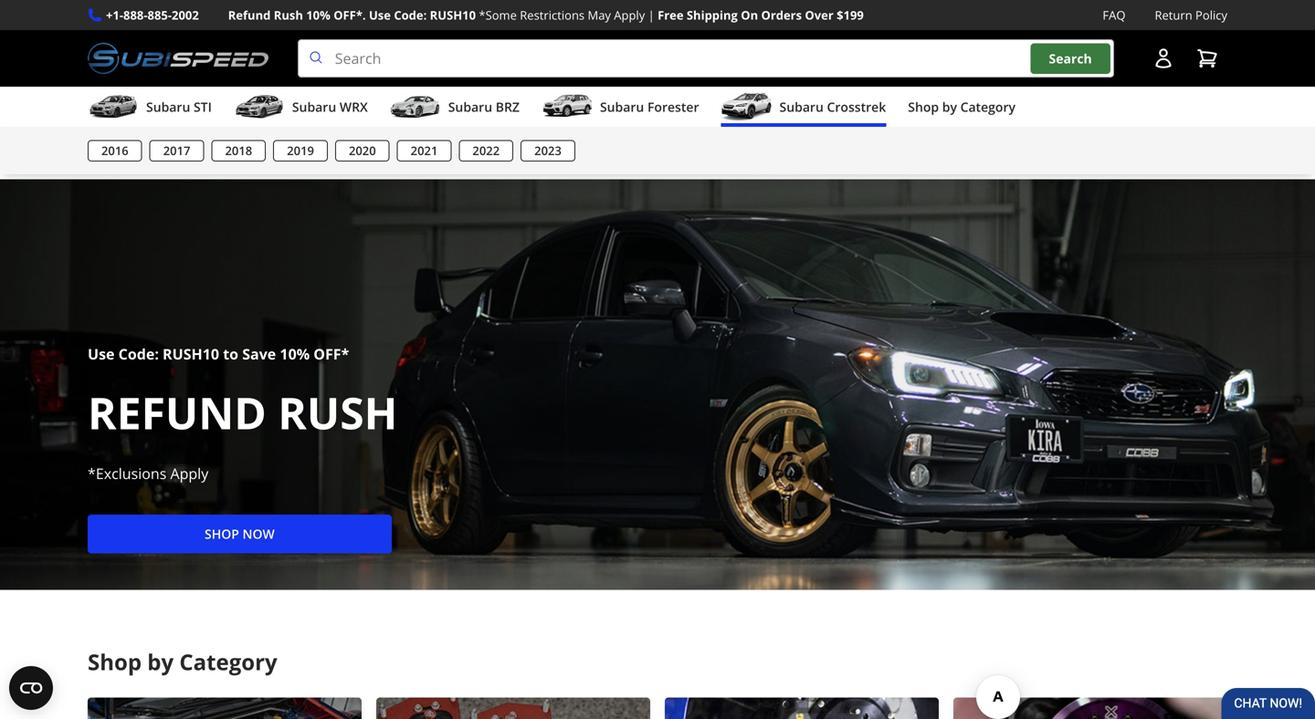 Task type: describe. For each thing, give the bounding box(es) containing it.
2019
[[287, 143, 314, 159]]

free
[[658, 7, 684, 23]]

2020
[[349, 143, 376, 159]]

refund
[[228, 7, 271, 23]]

0 horizontal spatial rush10
[[163, 344, 219, 364]]

engine image
[[88, 698, 362, 720]]

search button
[[1031, 43, 1110, 74]]

a subaru brz thumbnail image image
[[390, 93, 441, 121]]

+1-888-885-2002 link
[[106, 5, 199, 25]]

shop by category button
[[908, 91, 1016, 127]]

return policy link
[[1155, 5, 1227, 25]]

shop inside "dropdown button"
[[908, 98, 939, 116]]

over
[[805, 7, 834, 23]]

2022 button
[[459, 140, 513, 161]]

shop now link
[[88, 515, 392, 554]]

orders
[[761, 7, 802, 23]]

on
[[741, 7, 758, 23]]

crosstrek
[[827, 98, 886, 116]]

drivetrain image
[[953, 698, 1227, 720]]

return
[[1155, 7, 1192, 23]]

return policy
[[1155, 7, 1227, 23]]

off*.
[[334, 7, 366, 23]]

1 vertical spatial by
[[147, 648, 174, 677]]

2016 button
[[88, 140, 142, 161]]

subaru crosstrek element
[[0, 127, 1315, 175]]

2021 button
[[397, 140, 452, 161]]

subaru sti
[[146, 98, 212, 116]]

by inside "dropdown button"
[[942, 98, 957, 116]]

open widget image
[[9, 667, 53, 711]]

a subaru crosstrek thumbnail image image
[[721, 93, 772, 121]]

subaru crosstrek
[[779, 98, 886, 116]]

0 horizontal spatial category
[[179, 648, 277, 677]]

category inside "dropdown button"
[[960, 98, 1016, 116]]

subaru sti button
[[88, 91, 212, 127]]

2022
[[473, 143, 500, 159]]

a subaru sti thumbnail image image
[[88, 93, 139, 121]]

a subaru forester thumbnail image image
[[542, 93, 593, 121]]

2020 button
[[335, 140, 390, 161]]

to
[[223, 344, 238, 364]]

+1-888-885-2002
[[106, 7, 199, 23]]

*exclusions apply shop now
[[88, 464, 275, 543]]

2017 button
[[150, 140, 204, 161]]

0 horizontal spatial shop
[[88, 648, 142, 677]]

refund rush tax sale image
[[0, 180, 1315, 590]]

forester
[[647, 98, 699, 116]]

refund rush
[[88, 382, 398, 442]]

*exclusions
[[88, 464, 167, 483]]

885-
[[148, 7, 172, 23]]

2002
[[172, 7, 199, 23]]

rush
[[278, 382, 398, 442]]

brakes image
[[665, 698, 939, 720]]

subaru brz
[[448, 98, 520, 116]]

search input field
[[298, 39, 1114, 78]]

subaru for subaru crosstrek
[[779, 98, 824, 116]]

off*
[[314, 344, 349, 364]]

rush
[[274, 7, 303, 23]]

shop
[[205, 525, 239, 543]]

2018 button
[[211, 140, 266, 161]]



Task type: locate. For each thing, give the bounding box(es) containing it.
search
[[1049, 50, 1092, 67]]

0 horizontal spatial shop by category
[[88, 648, 277, 677]]

now
[[242, 525, 275, 543]]

use
[[369, 7, 391, 23], [88, 344, 115, 364]]

2 subaru from the left
[[292, 98, 336, 116]]

subaru wrx button
[[234, 91, 368, 127]]

1 vertical spatial use
[[88, 344, 115, 364]]

subaru crosstrek button
[[721, 91, 886, 127]]

button image
[[1153, 48, 1174, 70]]

shop by category
[[908, 98, 1016, 116], [88, 648, 277, 677]]

5 subaru from the left
[[779, 98, 824, 116]]

refund rush 10% off*. use code: rush10 *some restrictions may apply | free shipping on orders over $199
[[228, 7, 864, 23]]

faq
[[1103, 7, 1126, 23]]

shop
[[908, 98, 939, 116], [88, 648, 142, 677]]

+1-
[[106, 7, 123, 23]]

code: up 'refund'
[[118, 344, 159, 364]]

rush10
[[430, 7, 476, 23], [163, 344, 219, 364]]

rush10 left *some on the top of page
[[430, 7, 476, 23]]

1 vertical spatial 10%
[[280, 344, 310, 364]]

subaru
[[146, 98, 190, 116], [292, 98, 336, 116], [448, 98, 492, 116], [600, 98, 644, 116], [779, 98, 824, 116]]

0 horizontal spatial code:
[[118, 344, 159, 364]]

subaru right a subaru crosstrek thumbnail image
[[779, 98, 824, 116]]

10% right the rush
[[306, 7, 330, 23]]

0 vertical spatial by
[[942, 98, 957, 116]]

1 vertical spatial code:
[[118, 344, 159, 364]]

0 vertical spatial category
[[960, 98, 1016, 116]]

main element
[[0, 87, 1315, 175]]

0 vertical spatial use
[[369, 7, 391, 23]]

category
[[960, 98, 1016, 116], [179, 648, 277, 677]]

shop right crosstrek
[[908, 98, 939, 116]]

subaru wrx
[[292, 98, 368, 116]]

0 horizontal spatial use
[[88, 344, 115, 364]]

subaru for subaru brz
[[448, 98, 492, 116]]

sti
[[194, 98, 212, 116]]

1 horizontal spatial rush10
[[430, 7, 476, 23]]

1 vertical spatial shop by category
[[88, 648, 277, 677]]

2023
[[534, 143, 562, 159]]

2021
[[411, 143, 438, 159]]

1 subaru from the left
[[146, 98, 190, 116]]

wrx
[[340, 98, 368, 116]]

may
[[588, 7, 611, 23]]

0 vertical spatial shop by category
[[908, 98, 1016, 116]]

1 vertical spatial rush10
[[163, 344, 219, 364]]

0 horizontal spatial apply
[[170, 464, 208, 483]]

888-
[[123, 7, 148, 23]]

1 horizontal spatial category
[[960, 98, 1016, 116]]

2018
[[225, 143, 252, 159]]

|
[[648, 7, 655, 23]]

0 vertical spatial rush10
[[430, 7, 476, 23]]

0 vertical spatial shop
[[908, 98, 939, 116]]

subaru brz button
[[390, 91, 520, 127]]

1 horizontal spatial use
[[369, 7, 391, 23]]

0 vertical spatial code:
[[394, 7, 427, 23]]

1 horizontal spatial apply
[[614, 7, 645, 23]]

refund
[[88, 382, 266, 442]]

apply inside *exclusions apply shop now
[[170, 464, 208, 483]]

0 vertical spatial 10%
[[306, 7, 330, 23]]

0 vertical spatial apply
[[614, 7, 645, 23]]

10% right save
[[280, 344, 310, 364]]

1 horizontal spatial by
[[942, 98, 957, 116]]

suspension image
[[376, 698, 650, 720]]

subaru inside dropdown button
[[146, 98, 190, 116]]

shop right open widget icon
[[88, 648, 142, 677]]

code:
[[394, 7, 427, 23], [118, 344, 159, 364]]

restrictions
[[520, 7, 585, 23]]

subispeed logo image
[[88, 39, 268, 78]]

1 horizontal spatial code:
[[394, 7, 427, 23]]

apply right the "*exclusions"
[[170, 464, 208, 483]]

shop by category inside main element
[[908, 98, 1016, 116]]

1 vertical spatial category
[[179, 648, 277, 677]]

rush10 left the to
[[163, 344, 219, 364]]

subaru forester button
[[542, 91, 699, 127]]

subaru forester
[[600, 98, 699, 116]]

2016
[[101, 143, 129, 159]]

3 subaru from the left
[[448, 98, 492, 116]]

subaru left brz
[[448, 98, 492, 116]]

4 subaru from the left
[[600, 98, 644, 116]]

0 horizontal spatial by
[[147, 648, 174, 677]]

subaru for subaru sti
[[146, 98, 190, 116]]

code: right "off*."
[[394, 7, 427, 23]]

2017
[[163, 143, 190, 159]]

1 horizontal spatial shop by category
[[908, 98, 1016, 116]]

a subaru wrx thumbnail image image
[[234, 93, 285, 121]]

use code: rush10 to save 10% off*
[[88, 344, 349, 364]]

subaru left sti
[[146, 98, 190, 116]]

by
[[942, 98, 957, 116], [147, 648, 174, 677]]

*some
[[479, 7, 517, 23]]

subaru left forester
[[600, 98, 644, 116]]

2023 button
[[521, 140, 575, 161]]

faq link
[[1103, 5, 1126, 25]]

subaru left "wrx"
[[292, 98, 336, 116]]

apply
[[614, 7, 645, 23], [170, 464, 208, 483]]

shipping
[[687, 7, 738, 23]]

policy
[[1196, 7, 1227, 23]]

save
[[242, 344, 276, 364]]

1 vertical spatial shop
[[88, 648, 142, 677]]

subaru for subaru wrx
[[292, 98, 336, 116]]

2019 button
[[273, 140, 328, 161]]

$199
[[837, 7, 864, 23]]

subaru for subaru forester
[[600, 98, 644, 116]]

10%
[[306, 7, 330, 23], [280, 344, 310, 364]]

1 horizontal spatial shop
[[908, 98, 939, 116]]

1 vertical spatial apply
[[170, 464, 208, 483]]

brz
[[496, 98, 520, 116]]

apply left |
[[614, 7, 645, 23]]



Task type: vqa. For each thing, say whether or not it's contained in the screenshot.
Subaru for Subaru Forester
yes



